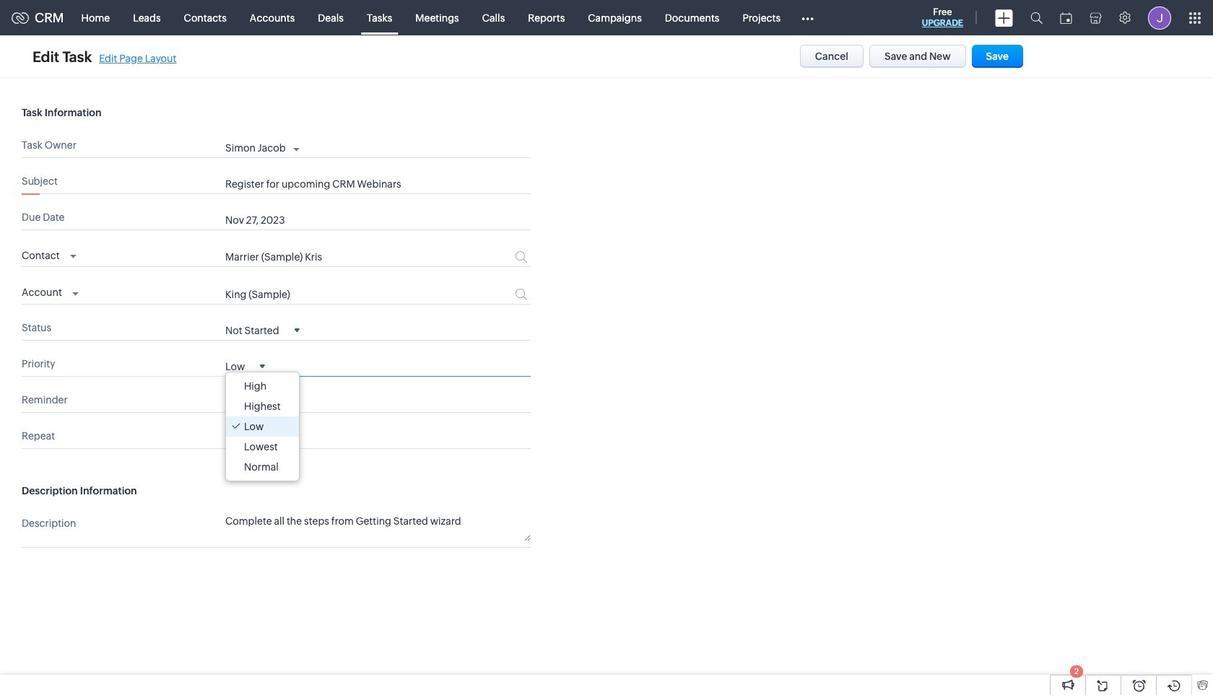 Task type: vqa. For each thing, say whether or not it's contained in the screenshot.
Button
yes



Task type: describe. For each thing, give the bounding box(es) containing it.
logo image
[[12, 12, 29, 23]]

create menu element
[[987, 0, 1022, 35]]

Other Modules field
[[793, 6, 824, 29]]

create menu image
[[996, 9, 1014, 26]]



Task type: locate. For each thing, give the bounding box(es) containing it.
None text field
[[225, 289, 461, 300], [225, 515, 531, 542], [225, 289, 461, 300], [225, 515, 531, 542]]

None text field
[[225, 178, 531, 190], [225, 252, 461, 263], [225, 178, 531, 190], [225, 252, 461, 263]]

mmm d, yyyy text field
[[225, 215, 485, 226]]

calendar image
[[1061, 12, 1073, 23]]

profile element
[[1140, 0, 1181, 35]]

tree
[[226, 373, 299, 481]]

None button
[[800, 45, 864, 68], [870, 45, 967, 68], [972, 45, 1024, 68], [800, 45, 864, 68], [870, 45, 967, 68], [972, 45, 1024, 68]]

search element
[[1022, 0, 1052, 35]]

None field
[[22, 246, 76, 263], [22, 283, 79, 300], [225, 324, 300, 337], [225, 360, 265, 373], [22, 246, 76, 263], [22, 283, 79, 300], [225, 324, 300, 337], [225, 360, 265, 373]]

search image
[[1031, 12, 1043, 24]]

profile image
[[1149, 6, 1172, 29]]



